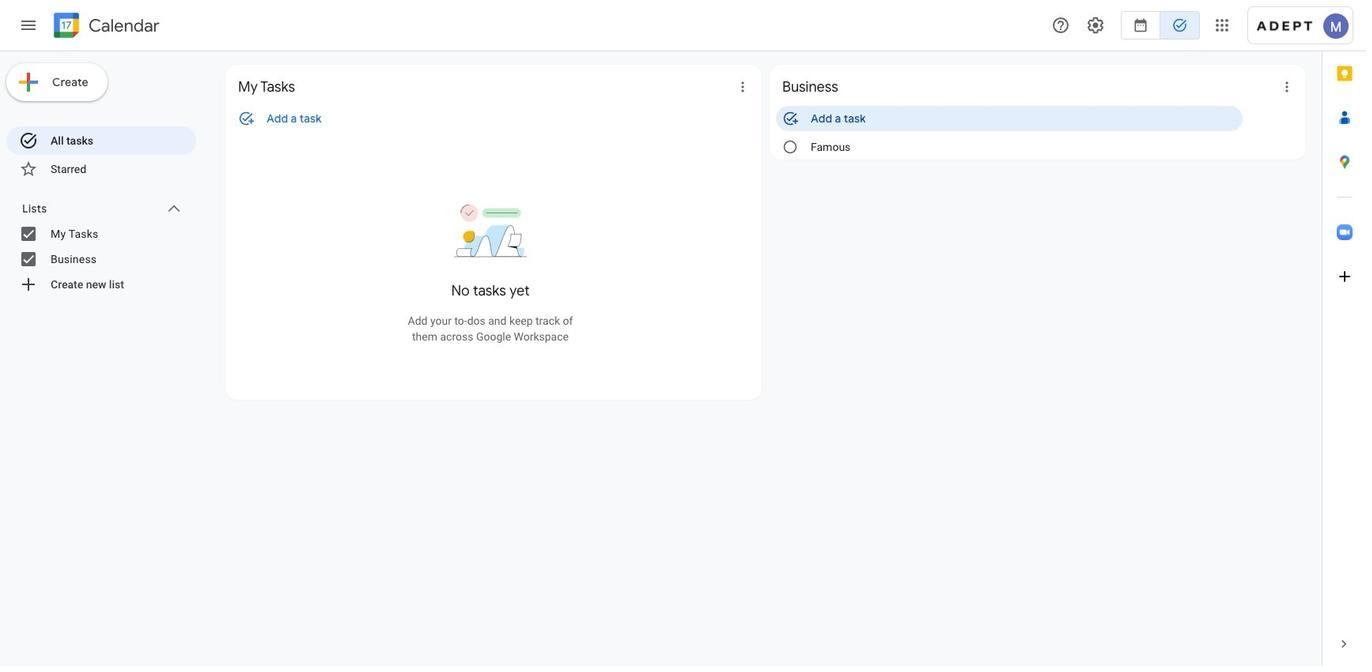 Task type: describe. For each thing, give the bounding box(es) containing it.
support menu image
[[1051, 16, 1070, 35]]

calendar element
[[51, 9, 160, 44]]

tasks sidebar image
[[19, 16, 38, 35]]

heading inside the calendar element
[[85, 16, 160, 35]]



Task type: vqa. For each thing, say whether or not it's contained in the screenshot.
Settings Menu image
yes



Task type: locate. For each thing, give the bounding box(es) containing it.
settings menu image
[[1086, 16, 1105, 35]]

heading
[[85, 16, 160, 35]]

tab list
[[1323, 51, 1366, 623]]



